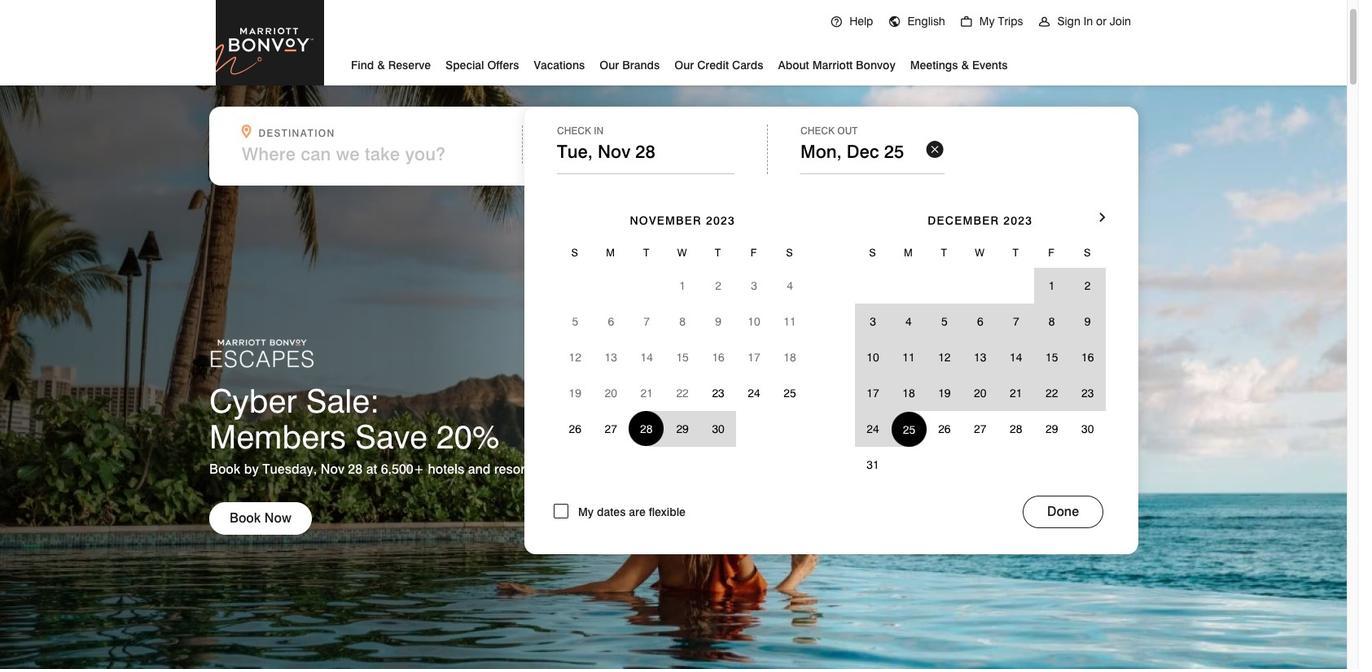 Task type: vqa. For each thing, say whether or not it's contained in the screenshot.
11 within the "Cell"
yes



Task type: locate. For each thing, give the bounding box(es) containing it.
s
[[572, 246, 579, 259], [786, 246, 794, 259], [869, 246, 877, 259], [1084, 246, 1092, 259]]

nov inside cyber sale: members save 20% book by tuesday, nov 28 at 6,500+ hotels and resorts around the world
[[321, 462, 345, 477]]

Destination text field
[[242, 143, 491, 165]]

11
[[784, 315, 797, 328], [903, 351, 915, 364]]

1 7 from the left
[[644, 315, 650, 328]]

1 vertical spatial 10
[[867, 351, 880, 364]]

sign
[[1058, 15, 1081, 28]]

my
[[980, 15, 995, 28], [578, 506, 594, 519]]

mon, inside 27 nights tue, nov 28 - mon, dec 25
[[672, 143, 713, 165]]

my inside button
[[980, 15, 995, 28]]

1 horizontal spatial 29
[[1046, 423, 1059, 436]]

0 horizontal spatial 1
[[680, 279, 686, 292]]

29 down wed nov 22 2023 cell
[[677, 423, 689, 436]]

28 inside check in tue, nov 28
[[636, 141, 656, 162]]

tue, inside 27 nights tue, nov 28 - mon, dec 25
[[558, 143, 594, 165]]

1 row group from the left
[[558, 268, 808, 447]]

in left or
[[1084, 15, 1094, 28]]

17 inside cell
[[748, 351, 761, 364]]

trips
[[998, 15, 1024, 28]]

w down "november 2023"
[[678, 246, 688, 259]]

destination
[[259, 127, 335, 139]]

special
[[446, 59, 484, 72]]

2 row group from the left
[[855, 268, 1106, 483]]

row containing 10
[[855, 340, 1106, 376]]

round image left sign
[[1038, 15, 1051, 29]]

0 vertical spatial 10
[[748, 315, 761, 328]]

my trips
[[980, 15, 1024, 28]]

1 horizontal spatial 1
[[1049, 279, 1055, 292]]

17 right thu nov 16 2023 cell
[[748, 351, 761, 364]]

20 up 31 row
[[974, 387, 987, 400]]

1 horizontal spatial 18
[[903, 387, 915, 400]]

0 horizontal spatial 24
[[748, 387, 761, 400]]

27
[[579, 127, 592, 139], [605, 423, 617, 436], [974, 423, 987, 436]]

26 down sun nov 19 2023 'cell'
[[569, 423, 582, 436]]

1 horizontal spatial 30
[[1082, 423, 1094, 436]]

0 horizontal spatial 22
[[677, 387, 689, 400]]

27 up 31 row
[[974, 423, 987, 436]]

2 29 from the left
[[1046, 423, 1059, 436]]

0 vertical spatial 4
[[787, 279, 793, 292]]

f for december 2023
[[1049, 246, 1056, 259]]

dec down out
[[847, 141, 880, 162]]

round image inside english button
[[888, 15, 901, 29]]

2 our from the left
[[675, 59, 694, 72]]

1 vertical spatial 4
[[906, 315, 912, 328]]

mon, inside check out mon, dec 25
[[801, 141, 842, 162]]

my left dates
[[578, 506, 594, 519]]

in inside dropdown button
[[1084, 15, 1094, 28]]

sale:
[[306, 381, 380, 420]]

1 horizontal spatial 7
[[1013, 315, 1020, 328]]

27 down mon nov 20 2023 cell
[[605, 423, 617, 436]]

nov
[[598, 141, 631, 162], [599, 143, 632, 165], [321, 462, 345, 477]]

2023 right november
[[706, 214, 736, 227]]

0 horizontal spatial my
[[578, 506, 594, 519]]

0 horizontal spatial 8
[[680, 315, 686, 328]]

fri nov 10 2023 cell
[[737, 304, 772, 340]]

special offers button
[[446, 52, 519, 76]]

w
[[678, 246, 688, 259], [976, 246, 986, 259]]

24
[[748, 387, 761, 400], [867, 423, 880, 436]]

0 horizontal spatial grid
[[558, 191, 808, 447]]

2 grid from the left
[[855, 191, 1106, 483]]

1 2023 from the left
[[706, 214, 736, 227]]

1 horizontal spatial our
[[675, 59, 694, 72]]

1 15 from the left
[[677, 351, 689, 364]]

sun nov 19 2023 cell
[[558, 376, 593, 411]]

21
[[641, 387, 653, 400], [1010, 387, 1023, 400]]

2 13 from the left
[[974, 351, 987, 364]]

are
[[629, 506, 646, 519]]

tue nov 21 2023 cell
[[629, 376, 665, 411]]

t down november
[[644, 246, 651, 259]]

our left brands
[[600, 59, 619, 72]]

0 vertical spatial in
[[1084, 15, 1094, 28]]

m for november 2023
[[606, 246, 616, 259]]

1 horizontal spatial 17
[[867, 387, 880, 400]]

1 horizontal spatial 6
[[978, 315, 984, 328]]

mon, right -
[[672, 143, 713, 165]]

1 14 from the left
[[641, 351, 653, 364]]

t down the december 2023
[[1013, 246, 1020, 259]]

19 left mon nov 20 2023 cell
[[569, 387, 582, 400]]

1 horizontal spatial 22
[[1046, 387, 1059, 400]]

0 horizontal spatial 4
[[787, 279, 793, 292]]

1 horizontal spatial 23
[[1082, 387, 1094, 400]]

nights
[[595, 127, 638, 139]]

0 horizontal spatial &
[[377, 59, 385, 72]]

1 horizontal spatial in
[[1084, 15, 1094, 28]]

book left now
[[230, 511, 261, 526]]

our
[[600, 59, 619, 72], [675, 59, 694, 72]]

0 horizontal spatial 21
[[641, 387, 653, 400]]

1 horizontal spatial 20
[[974, 387, 987, 400]]

check inside check in tue, nov 28
[[557, 125, 591, 137]]

1 1 from the left
[[680, 279, 686, 292]]

our inside our brands dropdown button
[[600, 59, 619, 72]]

None search field
[[209, 107, 1139, 555]]

0 horizontal spatial m
[[606, 246, 616, 259]]

1 round image from the left
[[888, 15, 901, 29]]

9
[[716, 315, 722, 328], [1085, 315, 1091, 328]]

0 horizontal spatial our
[[600, 59, 619, 72]]

0 horizontal spatial 17
[[748, 351, 761, 364]]

1 horizontal spatial 13
[[974, 351, 987, 364]]

my for my trips
[[980, 15, 995, 28]]

2 14 from the left
[[1010, 351, 1023, 364]]

1 our from the left
[[600, 59, 619, 72]]

0 horizontal spatial 26
[[569, 423, 582, 436]]

thu nov 09 2023 cell
[[701, 304, 737, 340]]

1 vertical spatial 18
[[903, 387, 915, 400]]

check left out
[[801, 125, 835, 137]]

31
[[867, 459, 880, 472]]

1 horizontal spatial 19
[[939, 387, 951, 400]]

1 vertical spatial 24
[[867, 423, 880, 436]]

1 22 from the left
[[677, 387, 689, 400]]

2023
[[706, 214, 736, 227], [1004, 214, 1033, 227]]

0 horizontal spatial 3
[[751, 279, 758, 292]]

december
[[928, 214, 1000, 227]]

round image left english
[[888, 15, 901, 29]]

29
[[677, 423, 689, 436], [1046, 423, 1059, 436]]

1 horizontal spatial check
[[801, 125, 835, 137]]

my trips button
[[953, 0, 1031, 42]]

16
[[712, 351, 725, 364], [1082, 351, 1094, 364]]

1 vertical spatial 17
[[867, 387, 880, 400]]

0 horizontal spatial 20
[[605, 387, 617, 400]]

18
[[784, 351, 797, 364], [903, 387, 915, 400]]

1 26 from the left
[[569, 423, 582, 436]]

20
[[605, 387, 617, 400], [974, 387, 987, 400]]

0 horizontal spatial 19
[[569, 387, 582, 400]]

nov for tue, nov 28
[[598, 141, 631, 162]]

t down december
[[941, 246, 948, 259]]

1 horizontal spatial 16
[[1082, 351, 1094, 364]]

3 inside cell
[[751, 279, 758, 292]]

1 horizontal spatial 8
[[1049, 315, 1055, 328]]

check inside check out mon, dec 25
[[801, 125, 835, 137]]

20 inside cell
[[605, 387, 617, 400]]

book now
[[230, 511, 292, 526]]

row group
[[558, 268, 808, 447], [855, 268, 1106, 483]]

check in tue, nov 28
[[557, 125, 656, 162]]

17 up 31 at the bottom of the page
[[867, 387, 880, 400]]

0 horizontal spatial 23
[[712, 387, 725, 400]]

my left trips
[[980, 15, 995, 28]]

1 horizontal spatial mon,
[[801, 141, 842, 162]]

1 30 from the left
[[712, 423, 725, 436]]

1 6 from the left
[[608, 315, 614, 328]]

& left events
[[962, 59, 970, 72]]

0 horizontal spatial 2023
[[706, 214, 736, 227]]

24 up 31 at the bottom of the page
[[867, 423, 880, 436]]

december 2023
[[928, 214, 1033, 227]]

19
[[569, 387, 582, 400], [939, 387, 951, 400]]

15 inside cell
[[677, 351, 689, 364]]

m
[[606, 246, 616, 259], [904, 246, 914, 259]]

& for find
[[377, 59, 385, 72]]

1 horizontal spatial 3
[[870, 315, 876, 328]]

2 f from the left
[[1049, 246, 1056, 259]]

1 20 from the left
[[605, 387, 617, 400]]

0 horizontal spatial 12
[[569, 351, 582, 364]]

& right find
[[377, 59, 385, 72]]

book
[[209, 462, 241, 477], [230, 511, 261, 526]]

4
[[787, 279, 793, 292], [906, 315, 912, 328]]

1 horizontal spatial &
[[962, 59, 970, 72]]

destination field
[[242, 143, 512, 165]]

1 horizontal spatial row group
[[855, 268, 1106, 483]]

our for our credit cards
[[675, 59, 694, 72]]

0 horizontal spatial mon,
[[672, 143, 713, 165]]

book left by
[[209, 462, 241, 477]]

in inside check in tue, nov 28
[[594, 125, 604, 137]]

dec right -
[[718, 143, 751, 165]]

0 vertical spatial 18
[[784, 351, 797, 364]]

25
[[884, 141, 904, 162], [756, 143, 776, 165], [784, 387, 797, 400], [903, 423, 916, 436]]

about marriott bonvoy
[[778, 59, 896, 72]]

about marriott bonvoy button
[[778, 52, 896, 76]]

15
[[677, 351, 689, 364], [1046, 351, 1059, 364]]

0 horizontal spatial 2
[[716, 279, 722, 292]]

tue,
[[557, 141, 593, 162], [558, 143, 594, 165]]

0 horizontal spatial 5
[[572, 315, 579, 328]]

2 19 from the left
[[939, 387, 951, 400]]

1 vertical spatial 3
[[870, 315, 876, 328]]

tue nov 14 2023 cell
[[629, 340, 665, 376]]

1 horizontal spatial 12
[[939, 351, 951, 364]]

0 horizontal spatial 13
[[605, 351, 617, 364]]

17
[[748, 351, 761, 364], [867, 387, 880, 400]]

0 vertical spatial 17
[[748, 351, 761, 364]]

fri nov 17 2023 cell
[[737, 340, 772, 376]]

1 & from the left
[[377, 59, 385, 72]]

12
[[569, 351, 582, 364], [939, 351, 951, 364]]

1 inside cell
[[680, 279, 686, 292]]

flexible
[[649, 506, 686, 519]]

our credit cards
[[675, 59, 764, 72]]

10
[[748, 315, 761, 328], [867, 351, 880, 364]]

english
[[908, 15, 946, 28]]

0 horizontal spatial 27
[[579, 127, 592, 139]]

2 m from the left
[[904, 246, 914, 259]]

row containing 12
[[558, 340, 808, 376]]

7
[[644, 315, 650, 328], [1013, 315, 1020, 328]]

28 inside cyber sale: members save 20% book by tuesday, nov 28 at 6,500+ hotels and resorts around the world
[[348, 462, 363, 477]]

in
[[1084, 15, 1094, 28], [594, 125, 604, 137]]

2 6 from the left
[[978, 315, 984, 328]]

2
[[716, 279, 722, 292], [1085, 279, 1091, 292]]

round image inside the sign in or join dropdown button
[[1038, 15, 1051, 29]]

0 vertical spatial my
[[980, 15, 995, 28]]

& for meetings
[[962, 59, 970, 72]]

25 inside 27 nights tue, nov 28 - mon, dec 25
[[756, 143, 776, 165]]

1 horizontal spatial 2
[[1085, 279, 1091, 292]]

or
[[1097, 15, 1107, 28]]

25 inside check out mon, dec 25
[[884, 141, 904, 162]]

credit
[[698, 59, 729, 72]]

done
[[1048, 504, 1080, 520]]

3 round image from the left
[[1038, 15, 1051, 29]]

our credit cards link
[[675, 52, 764, 76]]

2 horizontal spatial 27
[[974, 423, 987, 436]]

5 inside cell
[[572, 315, 579, 328]]

-
[[662, 143, 667, 165]]

0 horizontal spatial f
[[751, 246, 758, 259]]

t up thu nov 02 2023 cell
[[715, 246, 722, 259]]

sun nov 05 2023 cell
[[558, 304, 593, 340]]

1 horizontal spatial 26
[[939, 423, 951, 436]]

1 horizontal spatial 15
[[1046, 351, 1059, 364]]

2 2023 from the left
[[1004, 214, 1033, 227]]

check out mon, dec 25
[[801, 125, 904, 162]]

sun nov 12 2023 cell
[[558, 340, 593, 376]]

mon nov 13 2023 cell
[[593, 340, 629, 376]]

0 horizontal spatial 18
[[784, 351, 797, 364]]

0 horizontal spatial 14
[[641, 351, 653, 364]]

my inside search field
[[578, 506, 594, 519]]

1 f from the left
[[751, 246, 758, 259]]

1
[[680, 279, 686, 292], [1049, 279, 1055, 292]]

2 horizontal spatial round image
[[1038, 15, 1051, 29]]

0 horizontal spatial in
[[594, 125, 604, 137]]

my dates are flexible
[[578, 506, 686, 519]]

f
[[751, 246, 758, 259], [1049, 246, 1056, 259]]

11 inside "sat nov 11 2023" cell
[[784, 315, 797, 328]]

2 & from the left
[[962, 59, 970, 72]]

now
[[265, 511, 292, 526]]

20 right sun nov 19 2023 'cell'
[[605, 387, 617, 400]]

2023 right december
[[1004, 214, 1033, 227]]

0 horizontal spatial 16
[[712, 351, 725, 364]]

1 horizontal spatial 24
[[867, 423, 880, 436]]

0 horizontal spatial 6
[[608, 315, 614, 328]]

26 up 31 row
[[939, 423, 951, 436]]

28 inside 27 nights tue, nov 28 - mon, dec 25
[[637, 143, 657, 165]]

dec inside check out mon, dec 25
[[847, 141, 880, 162]]

row
[[558, 237, 808, 268], [855, 237, 1106, 268], [558, 268, 808, 304], [855, 268, 1106, 304], [558, 304, 808, 340], [855, 304, 1106, 340], [558, 340, 808, 376], [855, 340, 1106, 376], [558, 376, 808, 411], [855, 376, 1106, 411], [558, 411, 808, 447], [855, 411, 1106, 447]]

21 right mon nov 20 2023 cell
[[641, 387, 653, 400]]

dec inside 27 nights tue, nov 28 - mon, dec 25
[[718, 143, 751, 165]]

our inside our credit cards link
[[675, 59, 694, 72]]

1 horizontal spatial 4
[[906, 315, 912, 328]]

0 horizontal spatial 11
[[784, 315, 797, 328]]

round image inside my trips button
[[960, 15, 973, 29]]

sat nov 11 2023 cell
[[772, 304, 808, 340]]

1 2 from the left
[[716, 279, 722, 292]]

7 inside cell
[[644, 315, 650, 328]]

1 horizontal spatial my
[[980, 15, 995, 28]]

nov inside 27 nights tue, nov 28 - mon, dec 25
[[599, 143, 632, 165]]

wed nov 01 2023 cell
[[665, 268, 701, 304]]

1 horizontal spatial 21
[[1010, 387, 1023, 400]]

1 horizontal spatial m
[[904, 246, 914, 259]]

round image left "my trips"
[[960, 15, 973, 29]]

2 w from the left
[[976, 246, 986, 259]]

1 horizontal spatial 9
[[1085, 315, 1091, 328]]

0 horizontal spatial round image
[[888, 15, 901, 29]]

brands
[[623, 59, 660, 72]]

22 inside wed nov 22 2023 cell
[[677, 387, 689, 400]]

2 round image from the left
[[960, 15, 973, 29]]

2 8 from the left
[[1049, 315, 1055, 328]]

1 horizontal spatial grid
[[855, 191, 1106, 483]]

1 vertical spatial my
[[578, 506, 594, 519]]

2 check from the left
[[801, 125, 835, 137]]

27 left nights
[[579, 127, 592, 139]]

19 up 31 row
[[939, 387, 951, 400]]

grid
[[558, 191, 808, 447], [855, 191, 1106, 483]]

grid containing november 2023
[[558, 191, 808, 447]]

0 horizontal spatial 29
[[677, 423, 689, 436]]

1 5 from the left
[[572, 315, 579, 328]]

1 horizontal spatial 2023
[[1004, 214, 1033, 227]]

and
[[468, 462, 491, 477]]

1 12 from the left
[[569, 351, 582, 364]]

0 horizontal spatial 15
[[677, 351, 689, 364]]

tue, inside check in tue, nov 28
[[557, 141, 593, 162]]

21 up 31 row
[[1010, 387, 1023, 400]]

mon, down out
[[801, 141, 842, 162]]

1 horizontal spatial 14
[[1010, 351, 1023, 364]]

0 horizontal spatial 30
[[712, 423, 725, 436]]

t
[[644, 246, 651, 259], [715, 246, 722, 259], [941, 246, 948, 259], [1013, 246, 1020, 259]]

our left credit
[[675, 59, 694, 72]]

grid containing december 2023
[[855, 191, 1106, 483]]

0 horizontal spatial 7
[[644, 315, 650, 328]]

done button
[[1023, 496, 1104, 529]]

31 row
[[855, 447, 1106, 483]]

3
[[751, 279, 758, 292], [870, 315, 876, 328]]

nov inside check in tue, nov 28
[[598, 141, 631, 162]]

24 down fri nov 17 2023 cell
[[748, 387, 761, 400]]

29 up 31 row
[[1046, 423, 1059, 436]]

check left nights
[[557, 125, 591, 137]]

1 w from the left
[[678, 246, 688, 259]]

marriott bonvoy escapes image
[[209, 338, 315, 370]]

mon nov 06 2023 cell
[[593, 304, 629, 340]]

reserve
[[388, 59, 431, 72]]

1 m from the left
[[606, 246, 616, 259]]

in down our brands
[[594, 125, 604, 137]]

fri nov 03 2023 cell
[[737, 268, 772, 304]]

1 grid from the left
[[558, 191, 808, 447]]

w down the december 2023
[[976, 246, 986, 259]]

my for my dates are flexible
[[578, 506, 594, 519]]

28
[[636, 141, 656, 162], [637, 143, 657, 165], [640, 422, 653, 435], [1010, 423, 1023, 436], [348, 462, 363, 477]]

row group for november
[[558, 268, 808, 447]]

1 9 from the left
[[716, 315, 722, 328]]

0 horizontal spatial check
[[557, 125, 591, 137]]

0 horizontal spatial w
[[678, 246, 688, 259]]

1 horizontal spatial dec
[[847, 141, 880, 162]]

0 horizontal spatial 9
[[716, 315, 722, 328]]

0 horizontal spatial row group
[[558, 268, 808, 447]]

1 check from the left
[[557, 125, 591, 137]]

1 horizontal spatial w
[[976, 246, 986, 259]]

13 inside mon nov 13 2023 cell
[[605, 351, 617, 364]]

1 19 from the left
[[569, 387, 582, 400]]

0 horizontal spatial 10
[[748, 315, 761, 328]]

sat nov 04 2023 cell
[[772, 268, 808, 304]]

mon,
[[801, 141, 842, 162], [672, 143, 713, 165]]

1 8 from the left
[[680, 315, 686, 328]]

round image
[[888, 15, 901, 29], [960, 15, 973, 29], [1038, 15, 1051, 29]]

1 16 from the left
[[712, 351, 725, 364]]

0 vertical spatial book
[[209, 462, 241, 477]]

13
[[605, 351, 617, 364], [974, 351, 987, 364]]

1 vertical spatial in
[[594, 125, 604, 137]]

1 13 from the left
[[605, 351, 617, 364]]

w for december
[[976, 246, 986, 259]]

30
[[712, 423, 725, 436], [1082, 423, 1094, 436]]

5
[[572, 315, 579, 328], [942, 315, 948, 328]]

6,500+
[[381, 462, 425, 477]]

marriott
[[813, 59, 853, 72]]

1 21 from the left
[[641, 387, 653, 400]]

0 vertical spatial 3
[[751, 279, 758, 292]]



Task type: describe. For each thing, give the bounding box(es) containing it.
our brands button
[[600, 52, 660, 76]]

2 15 from the left
[[1046, 351, 1059, 364]]

2 inside cell
[[716, 279, 722, 292]]

0 vertical spatial 24
[[748, 387, 761, 400]]

16 inside cell
[[712, 351, 725, 364]]

3 s from the left
[[869, 246, 877, 259]]

meetings & events
[[911, 59, 1008, 72]]

sat nov 18 2023 cell
[[772, 340, 808, 376]]

2 9 from the left
[[1085, 315, 1091, 328]]

join
[[1110, 15, 1132, 28]]

resorts
[[494, 462, 536, 477]]

wed nov 15 2023 cell
[[665, 340, 701, 376]]

2 s from the left
[[786, 246, 794, 259]]

cyber sale: members save 20% book by tuesday, nov 28 at 6,500+ hotels and resorts around the world
[[209, 381, 641, 477]]

round image for english
[[888, 15, 901, 29]]

m for december 2023
[[904, 246, 914, 259]]

20%
[[436, 417, 500, 456]]

27 inside 27 nights tue, nov 28 - mon, dec 25
[[579, 127, 592, 139]]

special offers
[[446, 59, 519, 72]]

9 inside cell
[[716, 315, 722, 328]]

2 16 from the left
[[1082, 351, 1094, 364]]

1 horizontal spatial 27
[[605, 423, 617, 436]]

4 inside row
[[906, 315, 912, 328]]

2 30 from the left
[[1082, 423, 1094, 436]]

by
[[244, 462, 259, 477]]

10 inside cell
[[748, 315, 761, 328]]

cards
[[732, 59, 764, 72]]

thu nov 16 2023 cell
[[701, 340, 737, 376]]

meetings & events button
[[911, 52, 1008, 76]]

vacations
[[534, 59, 585, 72]]

3 t from the left
[[941, 246, 948, 259]]

book now link
[[209, 503, 312, 535]]

bonvoy
[[856, 59, 896, 72]]

english button
[[881, 0, 953, 42]]

w for november
[[678, 246, 688, 259]]

wed nov 08 2023 cell
[[665, 304, 701, 340]]

none search field containing tue, nov 28
[[209, 107, 1139, 555]]

the
[[586, 462, 605, 477]]

row containing 5
[[558, 304, 808, 340]]

november 2023
[[630, 214, 736, 227]]

find & reserve
[[351, 59, 431, 72]]

nov for tue, nov 28 - mon, dec 25
[[599, 143, 632, 165]]

our for our brands
[[600, 59, 619, 72]]

check for mon, dec 25
[[801, 125, 835, 137]]

14 inside tue nov 14 2023 cell
[[641, 351, 653, 364]]

21 inside cell
[[641, 387, 653, 400]]

members
[[209, 417, 346, 456]]

at
[[366, 462, 377, 477]]

1 23 from the left
[[712, 387, 725, 400]]

find & reserve button
[[351, 52, 431, 76]]

tue, for tue, nov 28
[[557, 141, 593, 162]]

1 vertical spatial book
[[230, 511, 261, 526]]

our brands
[[600, 59, 660, 72]]

november
[[630, 214, 702, 227]]

help
[[850, 15, 874, 28]]

19 inside sun nov 19 2023 'cell'
[[569, 387, 582, 400]]

hotels
[[428, 462, 465, 477]]

mon nov 20 2023 cell
[[593, 376, 629, 411]]

row containing 28
[[558, 411, 808, 447]]

round image for sign in or join
[[1038, 15, 1051, 29]]

help link
[[823, 0, 881, 42]]

tue nov 07 2023 cell
[[629, 304, 665, 340]]

offers
[[488, 59, 519, 72]]

cyber
[[209, 381, 297, 420]]

2 22 from the left
[[1046, 387, 1059, 400]]

dates
[[597, 506, 626, 519]]

book inside cyber sale: members save 20% book by tuesday, nov 28 at 6,500+ hotels and resorts around the world
[[209, 462, 241, 477]]

1 s from the left
[[572, 246, 579, 259]]

1 29 from the left
[[677, 423, 689, 436]]

18 inside cell
[[784, 351, 797, 364]]

row containing 19
[[558, 376, 808, 411]]

save
[[355, 417, 428, 456]]

1 t from the left
[[644, 246, 651, 259]]

1 horizontal spatial 11
[[903, 351, 915, 364]]

2 2 from the left
[[1085, 279, 1091, 292]]

events
[[973, 59, 1008, 72]]

27 nights tue, nov 28 - mon, dec 25
[[558, 127, 776, 165]]

row containing 17
[[855, 376, 1106, 411]]

2 12 from the left
[[939, 351, 951, 364]]

vacations button
[[534, 52, 585, 76]]

4 inside cell
[[787, 279, 793, 292]]

sign in or join button
[[1031, 0, 1139, 42]]

world
[[608, 462, 641, 477]]

2 20 from the left
[[974, 387, 987, 400]]

round image
[[830, 15, 843, 29]]

in for tue,
[[594, 125, 604, 137]]

check for tue, nov 28
[[557, 125, 591, 137]]

round image for my trips
[[960, 15, 973, 29]]

around
[[540, 462, 582, 477]]

tuesday,
[[263, 462, 317, 477]]

2 23 from the left
[[1082, 387, 1094, 400]]

tue, for tue, nov 28 - mon, dec 25
[[558, 143, 594, 165]]

thu nov 02 2023 cell
[[701, 268, 737, 304]]

row group for december
[[855, 268, 1106, 483]]

8 inside cell
[[680, 315, 686, 328]]

out
[[838, 125, 858, 137]]

in for or
[[1084, 15, 1094, 28]]

about
[[778, 59, 810, 72]]

4 t from the left
[[1013, 246, 1020, 259]]

sign in or join
[[1058, 15, 1132, 28]]

meetings
[[911, 59, 959, 72]]

2 7 from the left
[[1013, 315, 1020, 328]]

6 inside mon nov 06 2023 cell
[[608, 315, 614, 328]]

1 horizontal spatial 10
[[867, 351, 880, 364]]

2023 for november 2023
[[706, 214, 736, 227]]

row containing 3
[[855, 304, 1106, 340]]

2 t from the left
[[715, 246, 722, 259]]

2 21 from the left
[[1010, 387, 1023, 400]]

2 26 from the left
[[939, 423, 951, 436]]

row containing 24
[[855, 411, 1106, 447]]

2 1 from the left
[[1049, 279, 1055, 292]]

find
[[351, 59, 374, 72]]

2 5 from the left
[[942, 315, 948, 328]]

12 inside cell
[[569, 351, 582, 364]]

4 s from the left
[[1084, 246, 1092, 259]]

f for november 2023
[[751, 246, 758, 259]]

wed nov 22 2023 cell
[[665, 376, 701, 411]]

2023 for december 2023
[[1004, 214, 1033, 227]]



